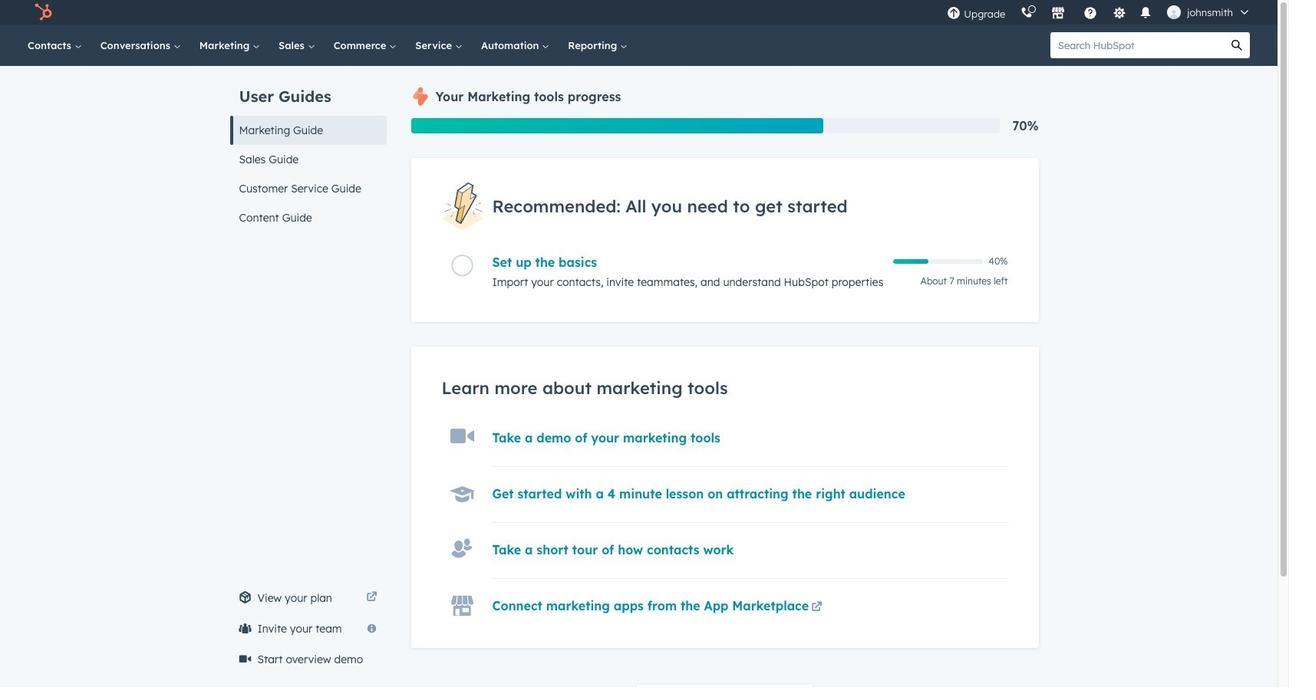 Task type: vqa. For each thing, say whether or not it's contained in the screenshot.
the right ADD TO NEW PLAYLIST link
no



Task type: locate. For each thing, give the bounding box(es) containing it.
menu
[[940, 0, 1260, 25]]

progress bar
[[411, 118, 824, 134]]

link opens in a new window image
[[367, 590, 377, 608], [812, 600, 823, 618], [812, 603, 823, 614]]

john smith image
[[1168, 5, 1182, 19]]

[object object] complete progress bar
[[893, 260, 929, 264]]

user guides element
[[230, 66, 387, 233]]



Task type: describe. For each thing, give the bounding box(es) containing it.
Search HubSpot search field
[[1051, 32, 1225, 58]]

link opens in a new window image
[[367, 593, 377, 604]]

marketplaces image
[[1052, 7, 1066, 21]]



